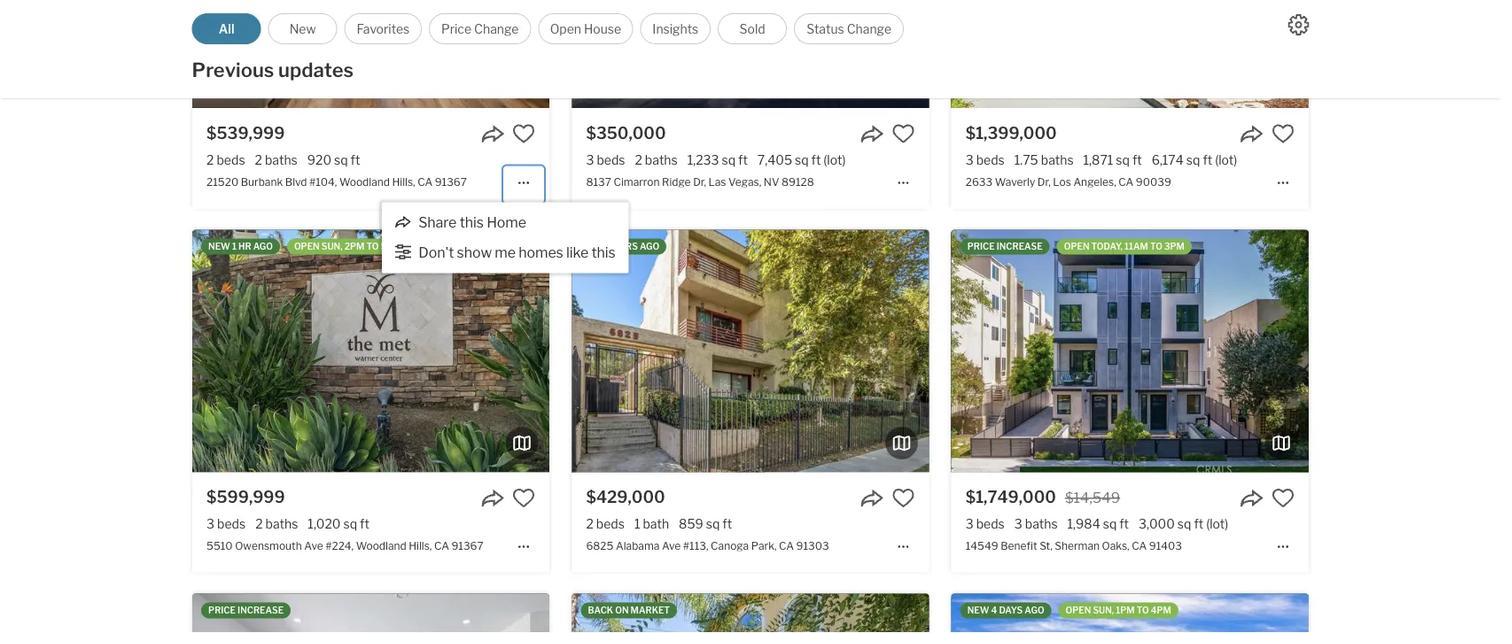 Task type: describe. For each thing, give the bounding box(es) containing it.
updates
[[278, 58, 354, 82]]

3 beds for $599,999
[[207, 517, 246, 532]]

91367 for $539,999
[[435, 175, 467, 188]]

status
[[807, 21, 844, 36]]

dialog containing share this home
[[382, 202, 629, 273]]

bath
[[643, 517, 669, 532]]

ft right 3,000
[[1194, 517, 1204, 532]]

beds for $1,399,000
[[976, 152, 1005, 168]]

hills, for $599,999
[[409, 540, 432, 553]]

1 horizontal spatial 1
[[634, 517, 640, 532]]

$1,749,000 $14,549
[[966, 488, 1120, 507]]

#104,
[[309, 175, 337, 188]]

2 photo of 2633 waverly dr, los angeles, ca 90039 image from the left
[[1309, 0, 1501, 108]]

home
[[487, 214, 526, 231]]

8137 cimarron ridge dr, las vegas, nv 89128
[[586, 175, 814, 188]]

burbank
[[241, 175, 283, 188]]

2 horizontal spatial favorite button checkbox
[[1272, 487, 1295, 510]]

2 horizontal spatial ago
[[1025, 606, 1045, 616]]

previous updates
[[192, 58, 354, 82]]

favorite button checkbox for $599,999
[[512, 487, 535, 510]]

3 for $350,000
[[586, 152, 594, 168]]

$1,749,000
[[966, 488, 1056, 507]]

beds for $599,999
[[217, 517, 246, 532]]

baths for $1,399,000
[[1041, 152, 1074, 168]]

Insights radio
[[640, 13, 711, 44]]

open for $599,999
[[294, 241, 320, 252]]

favorite button image for $1,399,000
[[1272, 122, 1295, 145]]

3pm
[[1164, 241, 1185, 252]]

1 photo of 5510 owensmouth ave #224, woodland hills, ca 91367 image from the left
[[192, 230, 550, 473]]

open sun, 1pm to 4pm
[[1066, 606, 1172, 616]]

new 2 hrs ago
[[588, 241, 660, 252]]

angeles,
[[1074, 175, 1116, 188]]

ago for $429,000
[[640, 241, 660, 252]]

2 photo of 14549 benefit st, sherman oaks, ca 91403 image from the left
[[1309, 230, 1501, 473]]

1,020 sq ft
[[308, 517, 369, 532]]

nv
[[764, 175, 779, 188]]

2 up 'cimarron'
[[635, 152, 642, 168]]

today,
[[1091, 241, 1123, 252]]

91367 for $599,999
[[451, 540, 484, 553]]

7,405 sq ft (lot)
[[758, 152, 846, 168]]

don't show me homes like this button
[[395, 244, 617, 261]]

89128
[[782, 175, 814, 188]]

woodland for $539,999
[[339, 175, 390, 188]]

favorite button image for $599,999
[[512, 487, 535, 510]]

2 beds for $539,999
[[207, 152, 245, 168]]

back
[[588, 606, 613, 616]]

1 photo of 2230 ronda vista dr, los angeles, ca 90027 image from the left
[[952, 594, 1309, 634]]

open house
[[550, 21, 621, 36]]

st,
[[1040, 540, 1053, 553]]

price for 1st 'photo of 14549 benefit st, sherman oaks, ca 91403' from the left
[[968, 241, 995, 252]]

1 photo of 2633 waverly dr, los angeles, ca 90039 image from the left
[[952, 0, 1309, 108]]

vegas,
[[729, 175, 762, 188]]

14549
[[966, 540, 998, 553]]

ft for $539,999
[[351, 152, 360, 168]]

3,000 sq ft (lot)
[[1139, 517, 1229, 532]]

baths for $599,999
[[265, 517, 298, 532]]

2pm
[[344, 241, 365, 252]]

8137
[[586, 175, 611, 188]]

all
[[219, 21, 234, 36]]

5pm
[[381, 241, 401, 252]]

920 sq ft
[[307, 152, 360, 168]]

4pm
[[1151, 606, 1172, 616]]

sun, for 1pm
[[1093, 606, 1114, 616]]

7,405
[[758, 152, 792, 168]]

los
[[1053, 175, 1071, 188]]

new
[[289, 21, 316, 36]]

hills, for $539,999
[[392, 175, 415, 188]]

3 baths
[[1015, 517, 1058, 532]]

increase for 1st 'photo of 14549 benefit st, sherman oaks, ca 91403' from the left
[[997, 241, 1043, 252]]

sq for $350,000
[[722, 152, 736, 168]]

1,871 sq ft
[[1084, 152, 1142, 168]]

2 horizontal spatial new
[[968, 606, 989, 616]]

$350,000
[[586, 123, 666, 143]]

859 sq ft
[[679, 517, 732, 532]]

$429,000
[[586, 488, 665, 507]]

baths up st,
[[1025, 517, 1058, 532]]

price change
[[441, 21, 519, 36]]

favorite button image for $429,000
[[892, 487, 915, 510]]

waverly
[[995, 175, 1035, 188]]

sq for $539,999
[[334, 152, 348, 168]]

woodland for $599,999
[[356, 540, 406, 553]]

share
[[419, 214, 457, 231]]

favorite button checkbox for $429,000
[[892, 487, 915, 510]]

ca for $539,999
[[418, 175, 433, 188]]

new for $599,999
[[208, 241, 230, 252]]

favorite button image
[[1272, 487, 1295, 510]]

ft for $350,000
[[738, 152, 748, 168]]

status change
[[807, 21, 892, 36]]

ca for $429,000
[[779, 540, 794, 553]]

2 left hrs
[[612, 241, 617, 252]]

1pm
[[1116, 606, 1135, 616]]

beds for $350,000
[[597, 152, 625, 168]]

las
[[709, 175, 726, 188]]

sq for $599,999
[[343, 517, 357, 532]]

open
[[550, 21, 581, 36]]

91303
[[796, 540, 829, 553]]

Sold radio
[[718, 13, 787, 44]]

(lot) right 3,000
[[1206, 517, 1229, 532]]

ca for $599,999
[[434, 540, 449, 553]]

2 baths for $539,999
[[255, 152, 298, 168]]

market
[[631, 606, 670, 616]]

1,233
[[687, 152, 719, 168]]

6,174 sq ft (lot)
[[1152, 152, 1237, 168]]

920
[[307, 152, 331, 168]]

ave for $429,000
[[662, 540, 681, 553]]

days
[[999, 606, 1023, 616]]

sq right 3,000
[[1178, 517, 1191, 532]]

to for $1,749,000
[[1150, 241, 1163, 252]]

5510 owensmouth ave #224, woodland hills, ca 91367
[[207, 540, 484, 553]]

1.75 baths
[[1015, 152, 1074, 168]]

3 beds up '14549'
[[966, 517, 1005, 532]]

Favorites radio
[[344, 13, 422, 44]]

(lot) for $350,000
[[824, 152, 846, 168]]

2 up owensmouth
[[255, 517, 263, 532]]

hr
[[238, 241, 251, 252]]

3,000
[[1139, 517, 1175, 532]]

3 up '14549'
[[966, 517, 974, 532]]

2 photo of 8137 cimarron ridge dr, las vegas, nv 89128 image from the left
[[929, 0, 1286, 108]]

0 vertical spatial this
[[460, 214, 484, 231]]

1 photo of 14549 benefit st, sherman oaks, ca 91403 image from the left
[[952, 230, 1309, 473]]

alabama
[[616, 540, 660, 553]]

859
[[679, 517, 703, 532]]

share this home
[[419, 214, 526, 231]]

2 photo of 3012 hyperion ave, los feliz, ca 90027 image from the left
[[929, 594, 1286, 634]]

1 dr, from the left
[[693, 175, 706, 188]]

house
[[584, 21, 621, 36]]

new 1 hr ago
[[208, 241, 273, 252]]

sun, for 2pm
[[322, 241, 343, 252]]

me
[[495, 244, 516, 261]]



Task type: vqa. For each thing, say whether or not it's contained in the screenshot.
$539,999's 'Woodland'
yes



Task type: locate. For each thing, give the bounding box(es) containing it.
2 photo of 6825 alabama ave #113, canoga park, ca 91303 image from the left
[[929, 230, 1286, 473]]

don't
[[419, 244, 454, 261]]

woodland right #224,
[[356, 540, 406, 553]]

sq right 1,871
[[1116, 152, 1130, 168]]

ft for $1,749,000
[[1120, 517, 1129, 532]]

favorite button image for $350,000
[[892, 122, 915, 145]]

previous
[[192, 58, 274, 82]]

change inside radio
[[847, 21, 892, 36]]

New radio
[[268, 13, 337, 44]]

baths up los
[[1041, 152, 1074, 168]]

hills, right #224,
[[409, 540, 432, 553]]

sun,
[[322, 241, 343, 252], [1093, 606, 1114, 616]]

price increase down owensmouth
[[208, 606, 284, 616]]

park,
[[751, 540, 777, 553]]

oaks,
[[1102, 540, 1130, 553]]

on
[[615, 606, 629, 616]]

to right 1pm
[[1137, 606, 1149, 616]]

to left 3pm
[[1150, 241, 1163, 252]]

1 vertical spatial hills,
[[409, 540, 432, 553]]

photo of 3358 coy dr, sherman oaks, ca 91423 image down 5510 owensmouth ave #224, woodland hills, ca 91367
[[192, 594, 550, 634]]

1 horizontal spatial favorite button checkbox
[[892, 122, 915, 145]]

photo of 2633 waverly dr, los angeles, ca 90039 image
[[952, 0, 1309, 108], [1309, 0, 1501, 108]]

2 beds for $429,000
[[586, 517, 625, 532]]

3 up "5510"
[[207, 517, 215, 532]]

0 vertical spatial 91367
[[435, 175, 467, 188]]

1 left bath
[[634, 517, 640, 532]]

dr, left los
[[1038, 175, 1051, 188]]

Open House radio
[[538, 13, 633, 44]]

photo of 6825 alabama ave #113, canoga park, ca 91303 image
[[572, 230, 929, 473], [929, 230, 1286, 473]]

sherman
[[1055, 540, 1100, 553]]

3 beds
[[586, 152, 625, 168], [966, 152, 1005, 168], [207, 517, 246, 532], [966, 517, 1005, 532]]

2 up 6825
[[586, 517, 594, 532]]

2 baths for $599,999
[[255, 517, 298, 532]]

2 change from the left
[[847, 21, 892, 36]]

2 beds up 21520
[[207, 152, 245, 168]]

dialog
[[382, 202, 629, 273]]

3 beds for $1,399,000
[[966, 152, 1005, 168]]

6825
[[586, 540, 614, 553]]

change for status change
[[847, 21, 892, 36]]

2633
[[966, 175, 993, 188]]

2 photo of 21520 burbank blvd #104, woodland hills, ca 91367 image from the left
[[550, 0, 907, 108]]

ave left '#113,'
[[662, 540, 681, 553]]

1.75
[[1015, 152, 1038, 168]]

0 horizontal spatial change
[[474, 21, 519, 36]]

1 horizontal spatial ave
[[662, 540, 681, 553]]

0 horizontal spatial 1
[[232, 241, 237, 252]]

favorites
[[357, 21, 410, 36]]

3 beds up "5510"
[[207, 517, 246, 532]]

change right status
[[847, 21, 892, 36]]

1 vertical spatial 91367
[[451, 540, 484, 553]]

$14,549
[[1065, 490, 1120, 507]]

photo of 14549 benefit st, sherman oaks, ca 91403 image
[[952, 230, 1309, 473], [1309, 230, 1501, 473]]

3 for $1,399,000
[[966, 152, 974, 168]]

ft up 21520 burbank blvd #104, woodland hills, ca 91367
[[351, 152, 360, 168]]

0 vertical spatial sun,
[[322, 241, 343, 252]]

ave for $599,999
[[304, 540, 323, 553]]

2 ave from the left
[[662, 540, 681, 553]]

2 photo of 5510 owensmouth ave #224, woodland hills, ca 91367 image from the left
[[550, 230, 907, 473]]

hrs
[[619, 241, 638, 252]]

price
[[441, 21, 472, 36]]

1 vertical spatial woodland
[[356, 540, 406, 553]]

ago
[[253, 241, 273, 252], [640, 241, 660, 252], [1025, 606, 1045, 616]]

beds up 21520
[[217, 152, 245, 168]]

2 baths up 'cimarron'
[[635, 152, 678, 168]]

ft up canoga
[[723, 517, 732, 532]]

91403
[[1149, 540, 1182, 553]]

3 up 8137
[[586, 152, 594, 168]]

2 baths up owensmouth
[[255, 517, 298, 532]]

woodland down '920 sq ft'
[[339, 175, 390, 188]]

1,233 sq ft
[[687, 152, 748, 168]]

2633 waverly dr, los angeles, ca 90039
[[966, 175, 1171, 188]]

sq up oaks,
[[1103, 517, 1117, 532]]

0 horizontal spatial ago
[[253, 241, 273, 252]]

(lot) right 7,405
[[824, 152, 846, 168]]

1 horizontal spatial this
[[592, 244, 616, 261]]

favorite button image for $539,999
[[512, 122, 535, 145]]

beds up 8137
[[597, 152, 625, 168]]

$539,999
[[207, 123, 285, 143]]

1 vertical spatial increase
[[238, 606, 284, 616]]

1 vertical spatial 1
[[634, 517, 640, 532]]

1 photo of 3012 hyperion ave, los feliz, ca 90027 image from the left
[[572, 594, 929, 634]]

0 vertical spatial 1
[[232, 241, 237, 252]]

1 horizontal spatial change
[[847, 21, 892, 36]]

1 photo of 21520 burbank blvd #104, woodland hills, ca 91367 image from the left
[[192, 0, 550, 108]]

ft up 5510 owensmouth ave #224, woodland hills, ca 91367
[[360, 517, 369, 532]]

sun, left 1pm
[[1093, 606, 1114, 616]]

new left hr
[[208, 241, 230, 252]]

ridge
[[662, 175, 691, 188]]

0 horizontal spatial sun,
[[322, 241, 343, 252]]

(lot) right 6,174 in the right of the page
[[1215, 152, 1237, 168]]

favorite button checkbox for $539,999
[[512, 122, 535, 145]]

1 bath
[[634, 517, 669, 532]]

sq up 'las'
[[722, 152, 736, 168]]

hills,
[[392, 175, 415, 188], [409, 540, 432, 553]]

beds up "5510"
[[217, 517, 246, 532]]

baths for $539,999
[[265, 152, 298, 168]]

beds up 2633
[[976, 152, 1005, 168]]

2 up 21520
[[207, 152, 214, 168]]

21520 burbank blvd #104, woodland hills, ca 91367
[[207, 175, 467, 188]]

0 horizontal spatial favorite button checkbox
[[512, 122, 535, 145]]

11am
[[1125, 241, 1148, 252]]

photo of 5510 owensmouth ave #224, woodland hills, ca 91367 image
[[192, 230, 550, 473], [550, 230, 907, 473]]

ave
[[304, 540, 323, 553], [662, 540, 681, 553]]

1 photo of 8137 cimarron ridge dr, las vegas, nv 89128 image from the left
[[572, 0, 929, 108]]

ft for $429,000
[[723, 517, 732, 532]]

1 left hr
[[232, 241, 237, 252]]

ft up vegas,
[[738, 152, 748, 168]]

2 photo of 3358 coy dr, sherman oaks, ca 91423 image from the left
[[550, 594, 907, 634]]

sq for $429,000
[[706, 517, 720, 532]]

change for price change
[[474, 21, 519, 36]]

homes
[[519, 244, 563, 261]]

beds for $539,999
[[217, 152, 245, 168]]

insights
[[653, 21, 699, 36]]

1 horizontal spatial sun,
[[1093, 606, 1114, 616]]

0 horizontal spatial increase
[[238, 606, 284, 616]]

1
[[232, 241, 237, 252], [634, 517, 640, 532]]

2 up burbank
[[255, 152, 262, 168]]

3 beds up 8137
[[586, 152, 625, 168]]

1 vertical spatial 2 beds
[[586, 517, 625, 532]]

sun, left 2pm
[[322, 241, 343, 252]]

0 horizontal spatial 2 beds
[[207, 152, 245, 168]]

sq right 859
[[706, 517, 720, 532]]

5510
[[207, 540, 233, 553]]

Status Change radio
[[794, 13, 904, 44]]

favorite button checkbox for $350,000
[[892, 122, 915, 145]]

sq right 6,174 in the right of the page
[[1187, 152, 1200, 168]]

0 horizontal spatial price increase
[[208, 606, 284, 616]]

sq up 5510 owensmouth ave #224, woodland hills, ca 91367
[[343, 517, 357, 532]]

open today, 11am to 3pm
[[1064, 241, 1185, 252]]

sq right 920
[[334, 152, 348, 168]]

1 horizontal spatial dr,
[[1038, 175, 1051, 188]]

1 horizontal spatial to
[[1137, 606, 1149, 616]]

ft up the 89128
[[811, 152, 821, 168]]

0 vertical spatial hills,
[[392, 175, 415, 188]]

baths up blvd
[[265, 152, 298, 168]]

new left 4
[[968, 606, 989, 616]]

1,984 sq ft
[[1068, 517, 1129, 532]]

2 beds
[[207, 152, 245, 168], [586, 517, 625, 532]]

favorite button checkbox for $1,399,000
[[1272, 122, 1295, 145]]

beds
[[217, 152, 245, 168], [597, 152, 625, 168], [976, 152, 1005, 168], [217, 517, 246, 532], [596, 517, 625, 532], [976, 517, 1005, 532]]

back on market
[[588, 606, 670, 616]]

option group
[[192, 13, 904, 44]]

ago right hrs
[[640, 241, 660, 252]]

0 horizontal spatial new
[[208, 241, 230, 252]]

2 photo of 2230 ronda vista dr, los angeles, ca 90027 image from the left
[[1309, 594, 1501, 634]]

0 vertical spatial woodland
[[339, 175, 390, 188]]

this up show
[[460, 214, 484, 231]]

canoga
[[711, 540, 749, 553]]

ago right days
[[1025, 606, 1045, 616]]

price for first photo of 3358 coy dr, sherman oaks, ca 91423 from the left
[[208, 606, 236, 616]]

open left 2pm
[[294, 241, 320, 252]]

increase down waverly
[[997, 241, 1043, 252]]

new 4 days ago
[[968, 606, 1045, 616]]

1 ave from the left
[[304, 540, 323, 553]]

1 horizontal spatial price increase
[[968, 241, 1043, 252]]

change right price
[[474, 21, 519, 36]]

2 horizontal spatial favorite button checkbox
[[1272, 122, 1295, 145]]

new left hrs
[[588, 241, 610, 252]]

1 horizontal spatial price
[[968, 241, 995, 252]]

0 vertical spatial price
[[968, 241, 995, 252]]

90039
[[1136, 175, 1171, 188]]

sq for $1,749,000
[[1103, 517, 1117, 532]]

All radio
[[192, 13, 261, 44]]

beds up 6825
[[596, 517, 625, 532]]

Price Change radio
[[429, 13, 531, 44]]

6,174
[[1152, 152, 1184, 168]]

owensmouth
[[235, 540, 302, 553]]

to right 2pm
[[366, 241, 379, 252]]

favorite button checkbox
[[512, 122, 535, 145], [892, 122, 915, 145], [1272, 487, 1295, 510]]

open for $1,749,000
[[1064, 241, 1090, 252]]

(lot)
[[824, 152, 846, 168], [1215, 152, 1237, 168], [1206, 517, 1229, 532]]

0 vertical spatial increase
[[997, 241, 1043, 252]]

sq up the 89128
[[795, 152, 809, 168]]

1 change from the left
[[474, 21, 519, 36]]

0 horizontal spatial favorite button checkbox
[[512, 487, 535, 510]]

open left 1pm
[[1066, 606, 1091, 616]]

1,871
[[1084, 152, 1113, 168]]

#113,
[[683, 540, 709, 553]]

1 vertical spatial sun,
[[1093, 606, 1114, 616]]

6825 alabama ave #113, canoga park, ca 91303
[[586, 540, 829, 553]]

sold
[[740, 21, 765, 36]]

0 vertical spatial 2 beds
[[207, 152, 245, 168]]

photo of 3012 hyperion ave, los feliz, ca 90027 image down oaks,
[[929, 594, 1286, 634]]

increase for first photo of 3358 coy dr, sherman oaks, ca 91423 from the left
[[238, 606, 284, 616]]

increase down owensmouth
[[238, 606, 284, 616]]

14549 benefit st, sherman oaks, ca 91403
[[966, 540, 1182, 553]]

1 photo of 6825 alabama ave #113, canoga park, ca 91303 image from the left
[[572, 230, 929, 473]]

new for $429,000
[[588, 241, 610, 252]]

favorite button checkbox
[[1272, 122, 1295, 145], [512, 487, 535, 510], [892, 487, 915, 510]]

1 horizontal spatial new
[[588, 241, 610, 252]]

3 beds up 2633
[[966, 152, 1005, 168]]

4
[[991, 606, 997, 616]]

price down "5510"
[[208, 606, 236, 616]]

ft for $1,399,000
[[1133, 152, 1142, 168]]

2 beds up 6825
[[586, 517, 625, 532]]

blvd
[[285, 175, 307, 188]]

ft right 6,174 in the right of the page
[[1203, 152, 1213, 168]]

3 beds for $350,000
[[586, 152, 625, 168]]

woodland
[[339, 175, 390, 188], [356, 540, 406, 553]]

ft for $599,999
[[360, 517, 369, 532]]

1,984
[[1068, 517, 1100, 532]]

to
[[366, 241, 379, 252], [1150, 241, 1163, 252], [1137, 606, 1149, 616]]

21520
[[207, 175, 239, 188]]

change
[[474, 21, 519, 36], [847, 21, 892, 36]]

0 horizontal spatial this
[[460, 214, 484, 231]]

ft up oaks,
[[1120, 517, 1129, 532]]

photo of 3012 hyperion ave, los feliz, ca 90027 image
[[572, 594, 929, 634], [929, 594, 1286, 634]]

1 horizontal spatial increase
[[997, 241, 1043, 252]]

1 horizontal spatial ago
[[640, 241, 660, 252]]

benefit
[[1001, 540, 1037, 553]]

ft up 90039 at the top right of page
[[1133, 152, 1142, 168]]

dr, left 'las'
[[693, 175, 706, 188]]

2 horizontal spatial to
[[1150, 241, 1163, 252]]

0 horizontal spatial price
[[208, 606, 236, 616]]

1 vertical spatial this
[[592, 244, 616, 261]]

photo of 21520 burbank blvd #104, woodland hills, ca 91367 image
[[192, 0, 550, 108], [550, 0, 907, 108]]

1 photo of 3358 coy dr, sherman oaks, ca 91423 image from the left
[[192, 594, 550, 634]]

to for $599,999
[[366, 241, 379, 252]]

baths up ridge
[[645, 152, 678, 168]]

photo of 2230 ronda vista dr, los angeles, ca 90027 image
[[952, 594, 1309, 634], [1309, 594, 1501, 634]]

option group containing all
[[192, 13, 904, 44]]

price
[[968, 241, 995, 252], [208, 606, 236, 616]]

0 horizontal spatial to
[[366, 241, 379, 252]]

3 up 2633
[[966, 152, 974, 168]]

ago right hr
[[253, 241, 273, 252]]

favorite button image
[[512, 122, 535, 145], [892, 122, 915, 145], [1272, 122, 1295, 145], [512, 487, 535, 510], [892, 487, 915, 510]]

hills, up 5pm
[[392, 175, 415, 188]]

open left today,
[[1064, 241, 1090, 252]]

0 horizontal spatial dr,
[[693, 175, 706, 188]]

price increase down waverly
[[968, 241, 1043, 252]]

1 vertical spatial price increase
[[208, 606, 284, 616]]

photo of 3358 coy dr, sherman oaks, ca 91423 image down canoga
[[550, 594, 907, 634]]

price down 2633
[[968, 241, 995, 252]]

3
[[586, 152, 594, 168], [966, 152, 974, 168], [207, 517, 215, 532], [966, 517, 974, 532], [1015, 517, 1023, 532]]

change inside option
[[474, 21, 519, 36]]

beds up '14549'
[[976, 517, 1005, 532]]

baths for $350,000
[[645, 152, 678, 168]]

0 horizontal spatial ave
[[304, 540, 323, 553]]

2 dr, from the left
[[1038, 175, 1051, 188]]

like
[[566, 244, 589, 261]]

1 horizontal spatial 2 beds
[[586, 517, 625, 532]]

cimarron
[[614, 175, 660, 188]]

baths up owensmouth
[[265, 517, 298, 532]]

sq for $1,399,000
[[1116, 152, 1130, 168]]

ave down 1,020
[[304, 540, 323, 553]]

open sun, 2pm to 5pm
[[294, 241, 401, 252]]

3 for $599,999
[[207, 517, 215, 532]]

photo of 3358 coy dr, sherman oaks, ca 91423 image
[[192, 594, 550, 634], [550, 594, 907, 634]]

0 vertical spatial price increase
[[968, 241, 1043, 252]]

beds for $429,000
[[596, 517, 625, 532]]

#224,
[[325, 540, 354, 553]]

1 horizontal spatial favorite button checkbox
[[892, 487, 915, 510]]

1 vertical spatial price
[[208, 606, 236, 616]]

1,020
[[308, 517, 341, 532]]

share this home button
[[395, 214, 527, 231]]

2 baths for $350,000
[[635, 152, 678, 168]]

photo of 3012 hyperion ave, los feliz, ca 90027 image down park,
[[572, 594, 929, 634]]

ago for $599,999
[[253, 241, 273, 252]]

this left hrs
[[592, 244, 616, 261]]

this
[[460, 214, 484, 231], [592, 244, 616, 261]]

3 up benefit
[[1015, 517, 1023, 532]]

2 baths up burbank
[[255, 152, 298, 168]]

(lot) for $1,399,000
[[1215, 152, 1237, 168]]

photo of 8137 cimarron ridge dr, las vegas, nv 89128 image
[[572, 0, 929, 108], [929, 0, 1286, 108]]



